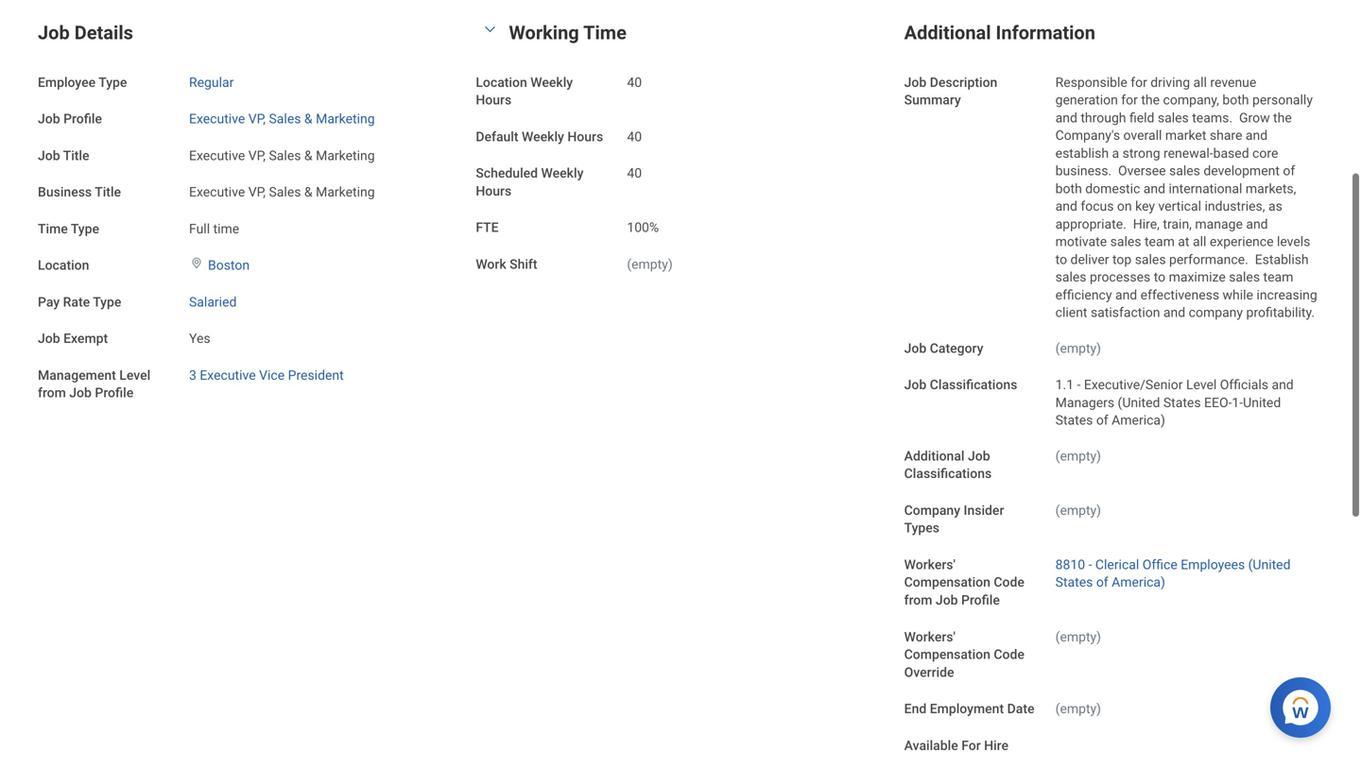 Task type: vqa. For each thing, say whether or not it's contained in the screenshot.


Task type: locate. For each thing, give the bounding box(es) containing it.
1 sales from the top
[[269, 111, 301, 127]]

(united inside the 1.1 - executive/senior level officials and managers (united states eeo-1-united states of america)
[[1118, 395, 1160, 411]]

(empty) down managers on the bottom of page
[[1056, 448, 1101, 464]]

level up eeo- at the right bottom
[[1186, 377, 1217, 393]]

the down personally
[[1273, 110, 1292, 126]]

the up field
[[1141, 92, 1160, 108]]

for
[[962, 738, 981, 754]]

managers
[[1056, 395, 1115, 411]]

marketing down job title element
[[316, 184, 375, 200]]

executive vp, sales & marketing link
[[189, 107, 375, 127]]

a
[[1112, 145, 1119, 161]]

code inside workers' compensation code override
[[994, 647, 1025, 663]]

executive for executive vp, sales & marketing link
[[189, 111, 245, 127]]

0 vertical spatial sales
[[269, 111, 301, 127]]

job up "insider"
[[968, 448, 990, 464]]

job inside additional job classifications
[[968, 448, 990, 464]]

hours down scheduled
[[476, 183, 512, 199]]

2 & from the top
[[304, 148, 313, 163]]

domestic
[[1085, 181, 1140, 196]]

sales for job title
[[269, 148, 301, 163]]

type right rate
[[93, 294, 121, 310]]

- inside the 1.1 - executive/senior level officials and managers (united states eeo-1-united states of america)
[[1077, 377, 1081, 393]]

vp, up job title element
[[248, 111, 266, 127]]

fte element
[[627, 209, 659, 237]]

and
[[1056, 110, 1078, 126], [1246, 128, 1268, 143], [1144, 181, 1166, 196], [1056, 199, 1078, 214], [1246, 216, 1268, 232], [1115, 287, 1137, 303], [1164, 305, 1186, 321], [1272, 377, 1294, 393]]

2 marketing from the top
[[316, 148, 375, 163]]

1 horizontal spatial team
[[1263, 270, 1294, 285]]

1 vertical spatial workers'
[[904, 629, 956, 645]]

to
[[1056, 252, 1067, 267], [1154, 270, 1166, 285]]

vp,
[[248, 111, 266, 127], [248, 148, 266, 163], [248, 184, 266, 200]]

job up job title
[[38, 111, 60, 127]]

from inside management level from job profile
[[38, 385, 66, 401]]

job for job title
[[38, 148, 60, 163]]

40 for location weekly hours
[[627, 74, 642, 90]]

title right business
[[95, 184, 121, 200]]

1 vertical spatial &
[[304, 148, 313, 163]]

workers' compensation code override
[[904, 629, 1025, 680]]

employee
[[38, 74, 96, 90]]

america) down executive/senior
[[1112, 413, 1165, 428]]

1 code from the top
[[994, 575, 1025, 591]]

1 vertical spatial team
[[1263, 270, 1294, 285]]

0 vertical spatial america)
[[1112, 413, 1165, 428]]

from up workers' compensation code override
[[904, 593, 933, 608]]

0 vertical spatial 40
[[627, 74, 642, 90]]

teams.
[[1192, 110, 1233, 126]]

2 compensation from the top
[[904, 647, 991, 663]]

1 & from the top
[[304, 111, 313, 127]]

(united down executive/senior
[[1118, 395, 1160, 411]]

default weekly hours
[[476, 129, 603, 144]]

2 sales from the top
[[269, 148, 301, 163]]

weekly for default
[[522, 129, 564, 144]]

0 vertical spatial time
[[583, 22, 627, 44]]

top
[[1113, 252, 1132, 267]]

time down business
[[38, 221, 68, 237]]

job inside job description summary
[[904, 74, 927, 90]]

job for job classifications
[[904, 377, 927, 393]]

0 horizontal spatial time
[[38, 221, 68, 237]]

location inside job details group
[[38, 258, 89, 273]]

job exempt element
[[189, 320, 210, 348]]

type right employee
[[99, 74, 127, 90]]

job left details
[[38, 22, 70, 44]]

0 vertical spatial workers'
[[904, 557, 956, 573]]

from down management
[[38, 385, 66, 401]]

2 vertical spatial profile
[[961, 593, 1000, 608]]

0 vertical spatial team
[[1145, 234, 1175, 250]]

1 vertical spatial from
[[904, 593, 933, 608]]

additional for additional information
[[904, 22, 991, 44]]

states left eeo- at the right bottom
[[1164, 395, 1201, 411]]

0 vertical spatial weekly
[[531, 74, 573, 90]]

scheduled
[[476, 166, 538, 181]]

2 vertical spatial 40
[[627, 166, 642, 181]]

officials
[[1220, 377, 1269, 393]]

executive inside job title element
[[189, 148, 245, 163]]

executive for job title element
[[189, 148, 245, 163]]

sales up business title element
[[269, 148, 301, 163]]

2 vertical spatial hours
[[476, 183, 512, 199]]

hours up default
[[476, 92, 512, 108]]

2 vertical spatial executive vp, sales & marketing
[[189, 184, 375, 200]]

sales right top
[[1135, 252, 1166, 267]]

hours left default weekly hours element
[[568, 129, 603, 144]]

title up business title
[[63, 148, 89, 163]]

sales inside business title element
[[269, 184, 301, 200]]

40 up "scheduled weekly hours" element
[[627, 129, 642, 144]]

and down grow
[[1246, 128, 1268, 143]]

1 america) from the top
[[1112, 413, 1165, 428]]

weekly down "default weekly hours"
[[541, 166, 584, 181]]

1 vertical spatial location
[[38, 258, 89, 273]]

both down business.
[[1056, 181, 1082, 196]]

1 horizontal spatial time
[[583, 22, 627, 44]]

(empty) for company insider types
[[1056, 503, 1101, 518]]

executive inside business title element
[[189, 184, 245, 200]]

1 horizontal spatial the
[[1273, 110, 1292, 126]]

1 horizontal spatial level
[[1186, 377, 1217, 393]]

executive vp, sales & marketing
[[189, 111, 375, 127], [189, 148, 375, 163], [189, 184, 375, 200]]

marketing for business title
[[316, 184, 375, 200]]

& for business title
[[304, 184, 313, 200]]

executive
[[189, 111, 245, 127], [189, 148, 245, 163], [189, 184, 245, 200], [200, 368, 256, 383]]

0 horizontal spatial from
[[38, 385, 66, 401]]

experience
[[1210, 234, 1274, 250]]

1 vertical spatial executive vp, sales & marketing
[[189, 148, 375, 163]]

0 horizontal spatial -
[[1077, 377, 1081, 393]]

deliver
[[1071, 252, 1109, 267]]

1 vertical spatial of
[[1096, 413, 1109, 428]]

(empty) right date
[[1056, 701, 1101, 717]]

job down management
[[69, 385, 92, 401]]

workers' up "override"
[[904, 629, 956, 645]]

sales
[[1158, 110, 1189, 126], [1169, 163, 1200, 179], [1110, 234, 1141, 250], [1135, 252, 1166, 267], [1056, 270, 1087, 285], [1229, 270, 1260, 285]]

& inside job title element
[[304, 148, 313, 163]]

sales inside job title element
[[269, 148, 301, 163]]

code for workers' compensation code override
[[994, 647, 1025, 663]]

0 vertical spatial from
[[38, 385, 66, 401]]

vp, for job title
[[248, 148, 266, 163]]

sales
[[269, 111, 301, 127], [269, 148, 301, 163], [269, 184, 301, 200]]

1 executive vp, sales & marketing from the top
[[189, 111, 375, 127]]

level inside the 1.1 - executive/senior level officials and managers (united states eeo-1-united states of america)
[[1186, 377, 1217, 393]]

classifications up the company
[[904, 466, 992, 482]]

grow
[[1239, 110, 1270, 126]]

3 executive vice president
[[189, 368, 344, 383]]

weekly inside scheduled weekly hours
[[541, 166, 584, 181]]

0 vertical spatial the
[[1141, 92, 1160, 108]]

company's
[[1056, 128, 1120, 143]]

1 vertical spatial the
[[1273, 110, 1292, 126]]

1 horizontal spatial from
[[904, 593, 933, 608]]

3 & from the top
[[304, 184, 313, 200]]

states
[[1164, 395, 1201, 411], [1056, 413, 1093, 428], [1056, 575, 1093, 591]]

hours inside scheduled weekly hours
[[476, 183, 512, 199]]

hours
[[476, 92, 512, 108], [568, 129, 603, 144], [476, 183, 512, 199]]

working time button
[[509, 22, 627, 44]]

- inside 8810 - clerical office employees (united states of america)
[[1089, 557, 1092, 573]]

working
[[509, 22, 579, 44]]

(empty) for end employment date
[[1056, 701, 1101, 717]]

profile up workers' compensation code override
[[961, 593, 1000, 608]]

0 vertical spatial to
[[1056, 252, 1067, 267]]

1 vertical spatial hours
[[568, 129, 603, 144]]

job for job details
[[38, 22, 70, 44]]

2 vertical spatial sales
[[269, 184, 301, 200]]

3 marketing from the top
[[316, 184, 375, 200]]

job category
[[904, 341, 984, 356]]

- right 1.1 on the right of the page
[[1077, 377, 1081, 393]]

executive vp, sales & marketing for business title
[[189, 184, 375, 200]]

processes
[[1090, 270, 1151, 285]]

of down clerical
[[1096, 575, 1109, 591]]

0 horizontal spatial to
[[1056, 252, 1067, 267]]

hours for location weekly hours
[[476, 92, 512, 108]]

1 horizontal spatial -
[[1089, 557, 1092, 573]]

time
[[213, 221, 239, 237]]

compensation down types
[[904, 575, 991, 591]]

exempt
[[63, 331, 108, 347]]

regular
[[189, 74, 234, 90]]

(empty) inside working time group
[[627, 257, 673, 272]]

performance.
[[1169, 252, 1249, 267]]

appropriate.
[[1056, 216, 1127, 232]]

end employment date
[[904, 701, 1035, 717]]

2 vp, from the top
[[248, 148, 266, 163]]

0 vertical spatial both
[[1223, 92, 1249, 108]]

as
[[1269, 199, 1283, 214]]

marketing
[[316, 111, 375, 127], [316, 148, 375, 163], [316, 184, 375, 200]]

location down time type
[[38, 258, 89, 273]]

pay
[[38, 294, 60, 310]]

additional
[[904, 22, 991, 44], [904, 448, 965, 464]]

additional inside additional job classifications
[[904, 448, 965, 464]]

1-
[[1232, 395, 1243, 411]]

efficiency
[[1056, 287, 1112, 303]]

sales up job title element
[[269, 111, 301, 127]]

america) down clerical
[[1112, 575, 1165, 591]]

train,
[[1163, 216, 1192, 232]]

0 vertical spatial hours
[[476, 92, 512, 108]]

0 vertical spatial location
[[476, 74, 527, 90]]

-
[[1077, 377, 1081, 393], [1089, 557, 1092, 573]]

all
[[1193, 74, 1207, 90], [1193, 234, 1207, 250]]

increasing
[[1257, 287, 1317, 303]]

0 vertical spatial code
[[994, 575, 1025, 591]]

date
[[1007, 701, 1035, 717]]

0 vertical spatial additional
[[904, 22, 991, 44]]

renewal-
[[1164, 145, 1213, 161]]

and up experience
[[1246, 216, 1268, 232]]

1 horizontal spatial title
[[95, 184, 121, 200]]

(empty) down 8810
[[1056, 629, 1101, 645]]

team down 'establish'
[[1263, 270, 1294, 285]]

for left driving
[[1131, 74, 1147, 90]]

0 vertical spatial &
[[304, 111, 313, 127]]

sales down job title element
[[269, 184, 301, 200]]

workers'
[[904, 557, 956, 573], [904, 629, 956, 645]]

employee type
[[38, 74, 127, 90]]

job for job exempt
[[38, 331, 60, 347]]

vp, inside business title element
[[248, 184, 266, 200]]

additional up the company
[[904, 448, 965, 464]]

profile down management
[[95, 385, 134, 401]]

2 vertical spatial weekly
[[541, 166, 584, 181]]

1 vertical spatial (united
[[1248, 557, 1291, 573]]

job left category
[[904, 341, 927, 356]]

compensation inside workers' compensation code override
[[904, 647, 991, 663]]

additional for additional job classifications
[[904, 448, 965, 464]]

1 vertical spatial 40
[[627, 129, 642, 144]]

weekly inside 'location weekly hours'
[[531, 74, 573, 90]]

2 vertical spatial marketing
[[316, 184, 375, 200]]

40 down default weekly hours element
[[627, 166, 642, 181]]

2 executive vp, sales & marketing from the top
[[189, 148, 375, 163]]

0 vertical spatial marketing
[[316, 111, 375, 127]]

1 vertical spatial time
[[38, 221, 68, 237]]

3 sales from the top
[[269, 184, 301, 200]]

responsible
[[1056, 74, 1128, 90]]

0 vertical spatial (united
[[1118, 395, 1160, 411]]

40 up default weekly hours element
[[627, 74, 642, 90]]

0 horizontal spatial (united
[[1118, 395, 1160, 411]]

1 vertical spatial marketing
[[316, 148, 375, 163]]

to down motivate
[[1056, 252, 1067, 267]]

executive vp, sales & marketing up job title element
[[189, 111, 375, 127]]

location weekly hours
[[476, 74, 573, 108]]

(united right employees
[[1248, 557, 1291, 573]]

and up key
[[1144, 181, 1166, 196]]

type for employee type
[[99, 74, 127, 90]]

& down job title element
[[304, 184, 313, 200]]

location inside 'location weekly hours'
[[476, 74, 527, 90]]

1 workers' from the top
[[904, 557, 956, 573]]

1 vertical spatial profile
[[95, 385, 134, 401]]

and down generation
[[1056, 110, 1078, 126]]

information
[[996, 22, 1096, 44]]

0 vertical spatial title
[[63, 148, 89, 163]]

level
[[119, 368, 150, 383], [1186, 377, 1217, 393]]

0 vertical spatial executive vp, sales & marketing
[[189, 111, 375, 127]]

driving
[[1151, 74, 1190, 90]]

overall
[[1124, 128, 1162, 143]]

states down managers on the bottom of page
[[1056, 413, 1093, 428]]

workers' for workers' compensation code override
[[904, 629, 956, 645]]

additional up description
[[904, 22, 991, 44]]

classifications
[[930, 377, 1017, 393], [904, 466, 992, 482]]

0 vertical spatial classifications
[[930, 377, 1017, 393]]

1 vertical spatial weekly
[[522, 129, 564, 144]]

0 vertical spatial type
[[99, 74, 127, 90]]

1 vertical spatial type
[[71, 221, 99, 237]]

2 vertical spatial vp,
[[248, 184, 266, 200]]

establish
[[1056, 145, 1109, 161]]

hours inside 'location weekly hours'
[[476, 92, 512, 108]]

america) inside 8810 - clerical office employees (united states of america)
[[1112, 575, 1165, 591]]

workers' inside workers' compensation code override
[[904, 629, 956, 645]]

1 vertical spatial vp,
[[248, 148, 266, 163]]

(empty) up 8810
[[1056, 503, 1101, 518]]

0 vertical spatial compensation
[[904, 575, 991, 591]]

1 40 from the top
[[627, 74, 642, 90]]

title for business title
[[95, 184, 121, 200]]

2 america) from the top
[[1112, 575, 1165, 591]]

default
[[476, 129, 519, 144]]

marketing inside business title element
[[316, 184, 375, 200]]

1 marketing from the top
[[316, 111, 375, 127]]

workers' down types
[[904, 557, 956, 573]]

states inside 8810 - clerical office employees (united states of america)
[[1056, 575, 1093, 591]]

sales up top
[[1110, 234, 1141, 250]]

time right working
[[583, 22, 627, 44]]

1 vp, from the top
[[248, 111, 266, 127]]

1 additional from the top
[[904, 22, 991, 44]]

0 vertical spatial -
[[1077, 377, 1081, 393]]

for up field
[[1121, 92, 1138, 108]]

& up business title element
[[304, 148, 313, 163]]

0 vertical spatial of
[[1283, 163, 1295, 179]]

code down "insider"
[[994, 575, 1025, 591]]

1 vertical spatial title
[[95, 184, 121, 200]]

0 horizontal spatial the
[[1141, 92, 1160, 108]]

team down hire,
[[1145, 234, 1175, 250]]

0 vertical spatial profile
[[63, 111, 102, 127]]

client
[[1056, 305, 1088, 321]]

compensation up "override"
[[904, 647, 991, 663]]

code up date
[[994, 647, 1025, 663]]

all up company,
[[1193, 74, 1207, 90]]

3 executive vp, sales & marketing from the top
[[189, 184, 375, 200]]

both down revenue
[[1223, 92, 1249, 108]]

1 vertical spatial america)
[[1112, 575, 1165, 591]]

0 vertical spatial vp,
[[248, 111, 266, 127]]

job inside management level from job profile
[[69, 385, 92, 401]]

of
[[1283, 163, 1295, 179], [1096, 413, 1109, 428], [1096, 575, 1109, 591]]

job up business
[[38, 148, 60, 163]]

(empty) down client
[[1056, 341, 1101, 356]]

3 40 from the top
[[627, 166, 642, 181]]

executive vp, sales & marketing down job title element
[[189, 184, 375, 200]]

job for job profile
[[38, 111, 60, 127]]

marketing for job title
[[316, 148, 375, 163]]

america)
[[1112, 413, 1165, 428], [1112, 575, 1165, 591]]

compensation for override
[[904, 647, 991, 663]]

1 horizontal spatial (united
[[1248, 557, 1291, 573]]

0 horizontal spatial level
[[119, 368, 150, 383]]

weekly right default
[[522, 129, 564, 144]]

2 workers' from the top
[[904, 629, 956, 645]]

0 horizontal spatial location
[[38, 258, 89, 273]]

1 vertical spatial sales
[[269, 148, 301, 163]]

title
[[63, 148, 89, 163], [95, 184, 121, 200]]

1 horizontal spatial location
[[476, 74, 527, 90]]

1 vertical spatial code
[[994, 647, 1025, 663]]

1 vertical spatial additional
[[904, 448, 965, 464]]

location weekly hours element
[[627, 63, 642, 91]]

to up effectiveness
[[1154, 270, 1166, 285]]

default weekly hours element
[[627, 118, 642, 146]]

job down job category
[[904, 377, 927, 393]]

1 vertical spatial compensation
[[904, 647, 991, 663]]

2 vertical spatial states
[[1056, 575, 1093, 591]]

1 vertical spatial states
[[1056, 413, 1093, 428]]

(empty) for additional job classifications
[[1056, 448, 1101, 464]]

vp, inside job title element
[[248, 148, 266, 163]]

insider
[[964, 503, 1004, 518]]

workers' inside workers' compensation code from job profile
[[904, 557, 956, 573]]

job up workers' compensation code override
[[936, 593, 958, 608]]

weekly down working
[[531, 74, 573, 90]]

profile down employee type
[[63, 111, 102, 127]]

time inside job details group
[[38, 221, 68, 237]]

3 vp, from the top
[[248, 184, 266, 200]]

location down the chevron down icon
[[476, 74, 527, 90]]

100%
[[627, 220, 659, 235]]

2 40 from the top
[[627, 129, 642, 144]]

job up the summary
[[904, 74, 927, 90]]

2 additional from the top
[[904, 448, 965, 464]]

salaried link
[[189, 291, 237, 310]]

0 horizontal spatial both
[[1056, 181, 1082, 196]]

executive vp, sales & marketing up business title element
[[189, 148, 375, 163]]

hours for default weekly hours
[[568, 129, 603, 144]]

business.
[[1056, 163, 1112, 179]]

level left 3
[[119, 368, 150, 383]]

vice
[[259, 368, 285, 383]]

weekly
[[531, 74, 573, 90], [522, 129, 564, 144], [541, 166, 584, 181]]

employees
[[1181, 557, 1245, 573]]

0 horizontal spatial title
[[63, 148, 89, 163]]

1 compensation from the top
[[904, 575, 991, 591]]

code inside workers' compensation code from job profile
[[994, 575, 1025, 591]]

1 vertical spatial to
[[1154, 270, 1166, 285]]

1 horizontal spatial to
[[1154, 270, 1166, 285]]

weekly for location
[[531, 74, 573, 90]]

development
[[1204, 163, 1280, 179]]

vp, up business title element
[[248, 148, 266, 163]]

states down 8810
[[1056, 575, 1093, 591]]

marketing inside job title element
[[316, 148, 375, 163]]

0 vertical spatial for
[[1131, 74, 1147, 90]]

job for job description summary
[[904, 74, 927, 90]]

compensation inside workers' compensation code from job profile
[[904, 575, 991, 591]]

and up the 'satisfaction'
[[1115, 287, 1137, 303]]

marketing up business title element
[[316, 148, 375, 163]]

2 vertical spatial &
[[304, 184, 313, 200]]

1 vertical spatial -
[[1089, 557, 1092, 573]]

of down managers on the bottom of page
[[1096, 413, 1109, 428]]

vp, down job title element
[[248, 184, 266, 200]]

2 vertical spatial of
[[1096, 575, 1109, 591]]

- right 8810
[[1089, 557, 1092, 573]]

from
[[38, 385, 66, 401], [904, 593, 933, 608]]

establish
[[1255, 252, 1309, 267]]

job inside workers' compensation code from job profile
[[936, 593, 958, 608]]

& inside business title element
[[304, 184, 313, 200]]

2 code from the top
[[994, 647, 1025, 663]]

(empty) for workers' compensation code override
[[1056, 629, 1101, 645]]

of up markets,
[[1283, 163, 1295, 179]]

scheduled weekly hours element
[[627, 154, 642, 182]]

and up united
[[1272, 377, 1294, 393]]

& up job title element
[[304, 111, 313, 127]]

all right at
[[1193, 234, 1207, 250]]

type down business title
[[71, 221, 99, 237]]



Task type: describe. For each thing, give the bounding box(es) containing it.
profile inside workers' compensation code from job profile
[[961, 593, 1000, 608]]

while
[[1223, 287, 1253, 303]]

eeo-
[[1204, 395, 1232, 411]]

description
[[930, 74, 998, 90]]

strong
[[1123, 145, 1160, 161]]

executive for business title element
[[189, 184, 245, 200]]

location image
[[189, 257, 204, 270]]

manage
[[1195, 216, 1243, 232]]

field
[[1130, 110, 1155, 126]]

- for 1.1
[[1077, 377, 1081, 393]]

title for job title
[[63, 148, 89, 163]]

rate
[[63, 294, 90, 310]]

boston link
[[208, 254, 250, 273]]

1 vertical spatial all
[[1193, 234, 1207, 250]]

1.1 - executive/senior level officials and managers (united states eeo-1-united states of america)
[[1056, 377, 1294, 428]]

profitability.
[[1246, 305, 1315, 321]]

motivate
[[1056, 234, 1107, 250]]

8810 - clerical office employees (united states of america)
[[1056, 557, 1291, 591]]

location for location weekly hours
[[476, 74, 527, 90]]

business title
[[38, 184, 121, 200]]

president
[[288, 368, 344, 383]]

job exempt
[[38, 331, 108, 347]]

8810 - clerical office employees (united states of america) link
[[1056, 553, 1291, 591]]

company
[[904, 503, 960, 518]]

1.1 - executive/senior level officials and managers (united states eeo-1-united states of america) element
[[1056, 374, 1294, 428]]

1 horizontal spatial both
[[1223, 92, 1249, 108]]

compensation for from
[[904, 575, 991, 591]]

and inside the 1.1 - executive/senior level officials and managers (united states eeo-1-united states of america)
[[1272, 377, 1294, 393]]

8810
[[1056, 557, 1085, 573]]

effectiveness
[[1141, 287, 1220, 303]]

based
[[1213, 145, 1249, 161]]

of inside 8810 - clerical office employees (united states of america)
[[1096, 575, 1109, 591]]

- for 8810
[[1089, 557, 1092, 573]]

1 vertical spatial classifications
[[904, 466, 992, 482]]

category
[[930, 341, 984, 356]]

key
[[1135, 199, 1155, 214]]

full time element
[[189, 217, 239, 237]]

company,
[[1163, 92, 1219, 108]]

additional information button
[[904, 22, 1096, 44]]

types
[[904, 521, 940, 536]]

oversee
[[1118, 163, 1166, 179]]

0 horizontal spatial team
[[1145, 234, 1175, 250]]

time type
[[38, 221, 99, 237]]

chevron down image
[[479, 23, 501, 36]]

(empty) for work shift
[[627, 257, 673, 272]]

40 for default weekly hours
[[627, 129, 642, 144]]

summary
[[904, 92, 961, 108]]

(empty) for job category
[[1056, 341, 1101, 356]]

job details
[[38, 22, 133, 44]]

united
[[1243, 395, 1281, 411]]

sales up while in the right of the page
[[1229, 270, 1260, 285]]

management level from job profile
[[38, 368, 150, 401]]

hours for scheduled weekly hours
[[476, 183, 512, 199]]

job description summary
[[904, 74, 998, 108]]

boston
[[208, 258, 250, 273]]

additional job classifications
[[904, 448, 992, 482]]

40 for scheduled weekly hours
[[627, 166, 642, 181]]

company insider types
[[904, 503, 1004, 536]]

industries,
[[1205, 199, 1265, 214]]

fte
[[476, 220, 499, 235]]

on
[[1117, 199, 1132, 214]]

job details group
[[38, 18, 457, 403]]

and up appropriate.
[[1056, 199, 1078, 214]]

regular link
[[189, 71, 234, 90]]

core
[[1253, 145, 1278, 161]]

0 vertical spatial all
[[1193, 74, 1207, 90]]

markets,
[[1246, 181, 1296, 196]]

1 vertical spatial both
[[1056, 181, 1082, 196]]

workers' compensation code from job profile
[[904, 557, 1025, 608]]

& for job title
[[304, 148, 313, 163]]

2 vertical spatial type
[[93, 294, 121, 310]]

location for location
[[38, 258, 89, 273]]

focus
[[1081, 199, 1114, 214]]

job title element
[[189, 136, 375, 165]]

sales for business title
[[269, 184, 301, 200]]

working time
[[509, 22, 627, 44]]

shift
[[510, 257, 537, 272]]

vp, for business title
[[248, 184, 266, 200]]

working time group
[[476, 18, 885, 274]]

levels
[[1277, 234, 1311, 250]]

job for job category
[[904, 341, 927, 356]]

code for workers' compensation code from job profile
[[994, 575, 1025, 591]]

3 executive vice president link
[[189, 364, 344, 383]]

business title element
[[189, 173, 375, 201]]

job title
[[38, 148, 89, 163]]

job profile
[[38, 111, 102, 127]]

maximize
[[1169, 270, 1226, 285]]

at
[[1178, 234, 1190, 250]]

hire
[[984, 738, 1009, 754]]

executive vp, sales & marketing for job title
[[189, 148, 375, 163]]

job details button
[[38, 22, 133, 44]]

generation
[[1056, 92, 1118, 108]]

(united inside 8810 - clerical office employees (united states of america)
[[1248, 557, 1291, 573]]

hire,
[[1133, 216, 1160, 232]]

1 vertical spatial for
[[1121, 92, 1138, 108]]

weekly for scheduled
[[541, 166, 584, 181]]

level inside management level from job profile
[[119, 368, 150, 383]]

and down effectiveness
[[1164, 305, 1186, 321]]

from inside workers' compensation code from job profile
[[904, 593, 933, 608]]

profile inside management level from job profile
[[95, 385, 134, 401]]

america) inside the 1.1 - executive/senior level officials and managers (united states eeo-1-united states of america)
[[1112, 413, 1165, 428]]

revenue
[[1210, 74, 1257, 90]]

sales down renewal-
[[1169, 163, 1200, 179]]

sales up efficiency
[[1056, 270, 1087, 285]]

additional information
[[904, 22, 1096, 44]]

pay rate type
[[38, 294, 121, 310]]

clerical
[[1096, 557, 1139, 573]]

of inside the 1.1 - executive/senior level officials and managers (united states eeo-1-united states of america)
[[1096, 413, 1109, 428]]

management
[[38, 368, 116, 383]]

time inside group
[[583, 22, 627, 44]]

0 vertical spatial states
[[1164, 395, 1201, 411]]

responsible for driving all revenue generation for the company, both personally and through field sales teams.  grow the company's overall market share and establish a strong renewal-based core business.  oversee sales development of both domestic and international markets, and focus on key vertical industries, as appropriate.  hire, train, manage and motivate sales team at all experience levels to deliver top sales performance.  establish sales processes to maximize sales team efficiency and effectiveness while increasing client satisfaction and company profitability.
[[1056, 74, 1321, 321]]

of inside the responsible for driving all revenue generation for the company, both personally and through field sales teams.  grow the company's overall market share and establish a strong renewal-based core business.  oversee sales development of both domestic and international markets, and focus on key vertical industries, as appropriate.  hire, train, manage and motivate sales team at all experience levels to deliver top sales performance.  establish sales processes to maximize sales team efficiency and effectiveness while increasing client satisfaction and company profitability.
[[1283, 163, 1295, 179]]

share
[[1210, 128, 1243, 143]]

sales up market
[[1158, 110, 1189, 126]]

office
[[1143, 557, 1178, 573]]

scheduled weekly hours
[[476, 166, 584, 199]]

executive/senior
[[1084, 377, 1183, 393]]

workers' for workers' compensation code from job profile
[[904, 557, 956, 573]]

type for time type
[[71, 221, 99, 237]]

international
[[1169, 181, 1243, 196]]

job classifications
[[904, 377, 1017, 393]]

additional information group
[[904, 18, 1323, 769]]

full
[[189, 221, 210, 237]]

available for hire
[[904, 738, 1009, 754]]



